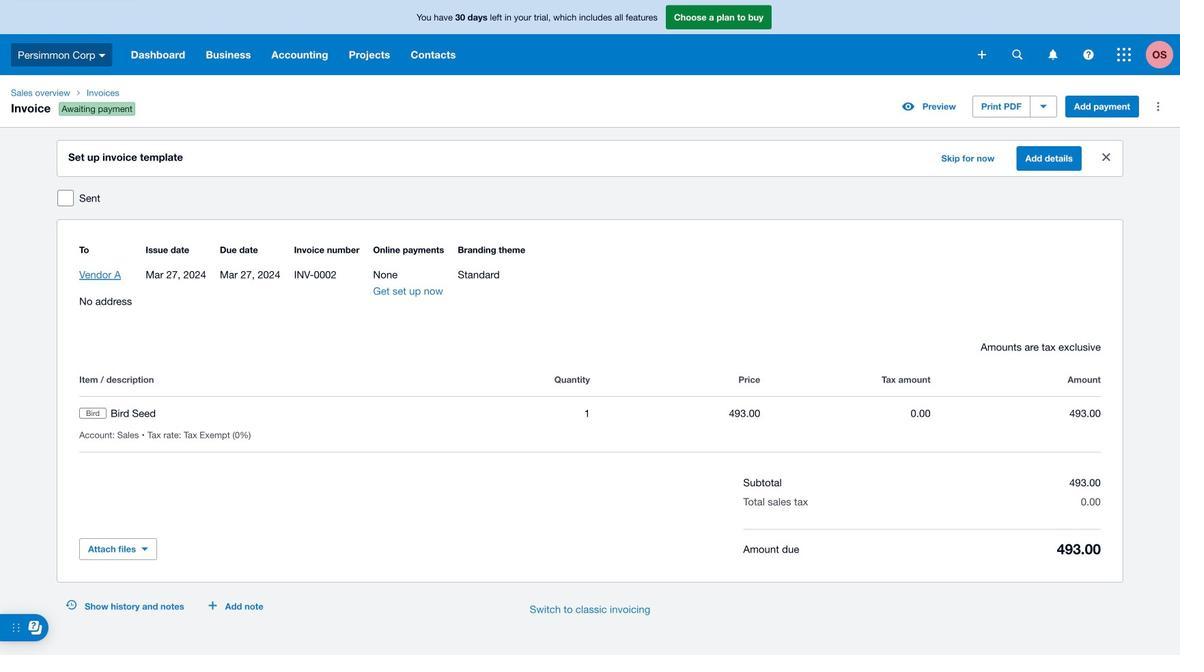 Task type: describe. For each thing, give the bounding box(es) containing it.
1 column header from the left
[[79, 372, 420, 388]]

1 cell from the left
[[79, 405, 420, 422]]

3 cell from the left
[[590, 405, 761, 422]]

4 column header from the left
[[761, 372, 931, 388]]

2 cell from the left
[[420, 405, 590, 422]]

3 column header from the left
[[590, 372, 761, 388]]

4 cell from the left
[[761, 405, 931, 422]]

2 column header from the left
[[420, 372, 590, 388]]



Task type: vqa. For each thing, say whether or not it's contained in the screenshot.
identify,
no



Task type: locate. For each thing, give the bounding box(es) containing it.
5 column header from the left
[[931, 372, 1101, 388]]

row
[[79, 372, 1101, 396], [79, 397, 1101, 453]]

2 row from the top
[[79, 397, 1101, 453]]

5 cell from the left
[[931, 405, 1101, 422]]

0 horizontal spatial svg image
[[978, 51, 987, 59]]

banner
[[0, 0, 1181, 75]]

table
[[79, 355, 1101, 453]]

svg image
[[1118, 48, 1131, 61], [1013, 50, 1023, 60], [1084, 50, 1094, 60], [99, 54, 106, 57]]

svg image
[[1049, 50, 1058, 60], [978, 51, 987, 59]]

1 horizontal spatial svg image
[[1049, 50, 1058, 60]]

1 row from the top
[[79, 372, 1101, 396]]

cell
[[79, 405, 420, 422], [420, 405, 590, 422], [590, 405, 761, 422], [761, 405, 931, 422], [931, 405, 1101, 422]]

0 vertical spatial row
[[79, 372, 1101, 396]]

column header
[[79, 372, 420, 388], [420, 372, 590, 388], [590, 372, 761, 388], [761, 372, 931, 388], [931, 372, 1101, 388]]

more invoice options image
[[1145, 93, 1172, 120]]

1 vertical spatial row
[[79, 397, 1101, 453]]



